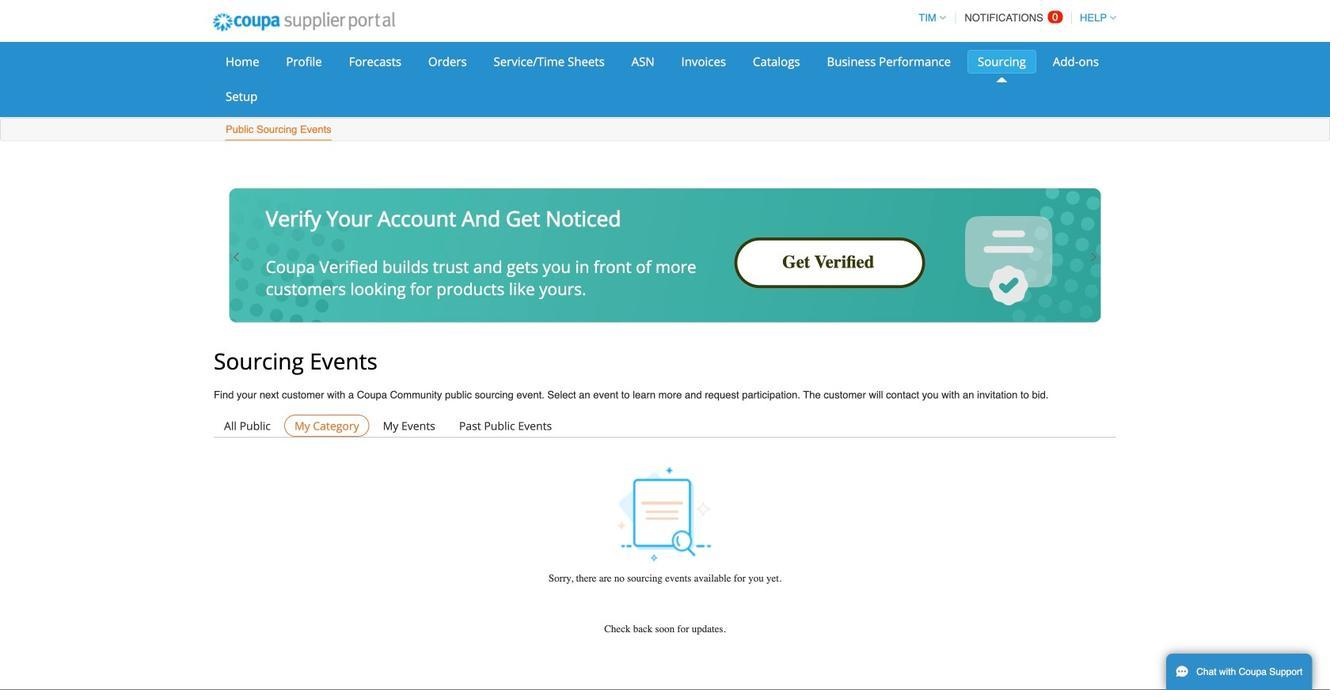 Task type: describe. For each thing, give the bounding box(es) containing it.
next image
[[1087, 251, 1100, 264]]

previous image
[[231, 251, 243, 264]]



Task type: vqa. For each thing, say whether or not it's contained in the screenshot.
ninth the Online from the top of the page
no



Task type: locate. For each thing, give the bounding box(es) containing it.
tab list
[[214, 415, 1117, 437]]

coupa supplier portal image
[[202, 2, 406, 42]]

navigation
[[912, 2, 1117, 33]]



